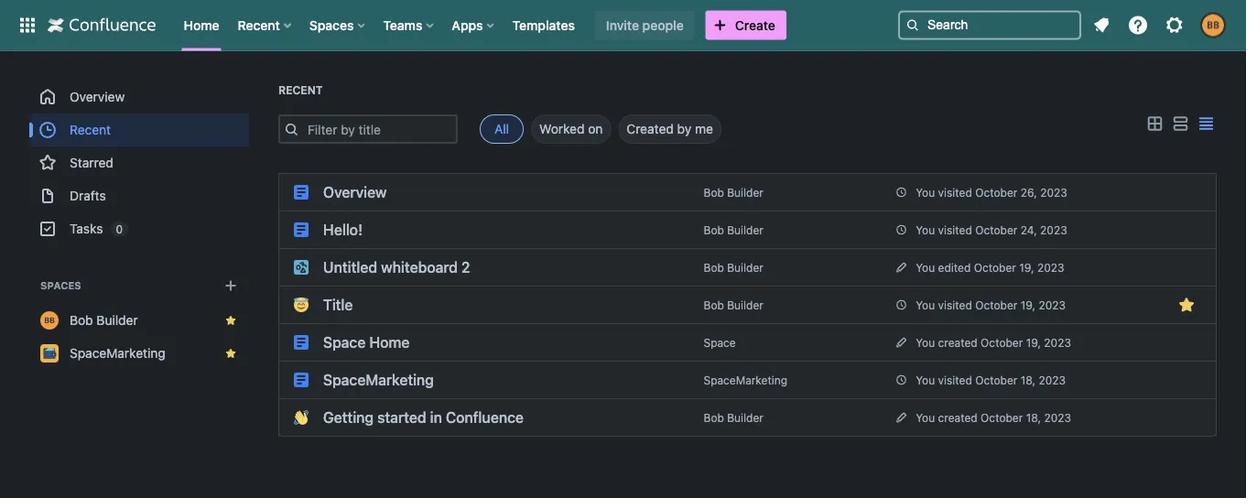 Task type: vqa. For each thing, say whether or not it's contained in the screenshot.
the Filter by title field on the left of page
yes



Task type: describe. For each thing, give the bounding box(es) containing it.
2023 for title
[[1039, 299, 1066, 311]]

space link
[[704, 336, 736, 349]]

2023 for spacemarketing
[[1039, 374, 1066, 387]]

2023 for hello!
[[1041, 224, 1068, 236]]

edited
[[939, 261, 971, 274]]

bob builder for hello!
[[704, 224, 764, 237]]

banner containing home
[[0, 0, 1247, 51]]

created by me button
[[619, 115, 722, 144]]

you for getting started in confluence
[[916, 411, 935, 424]]

created
[[627, 121, 674, 136]]

getting started in confluence
[[323, 409, 524, 426]]

you created october 19, 2023
[[916, 336, 1072, 349]]

teams
[[383, 17, 423, 33]]

overview inside 'overview' link
[[70, 89, 125, 104]]

1 vertical spatial spacemarketing link
[[704, 374, 788, 387]]

0 horizontal spatial spacemarketing link
[[29, 337, 249, 370]]

october for spacemarketing
[[976, 374, 1018, 387]]

hello!
[[323, 221, 363, 239]]

compact list image
[[1195, 113, 1217, 135]]

you for spacemarketing
[[916, 374, 935, 387]]

you edited october 19, 2023
[[916, 261, 1065, 274]]

october for getting started in confluence
[[981, 411, 1023, 424]]

Filter by title field
[[302, 116, 456, 142]]

you for untitled whiteboard 2
[[916, 261, 935, 274]]

builder for overview
[[728, 186, 764, 199]]

2023 for space home
[[1045, 336, 1072, 349]]

visited for title
[[939, 299, 973, 311]]

apps button
[[446, 11, 502, 40]]

spaces inside popup button
[[309, 17, 354, 33]]

2023 for untitled whiteboard 2
[[1038, 261, 1065, 274]]

title
[[323, 296, 353, 314]]

you visited october 19, 2023
[[916, 299, 1066, 311]]

you created october 18, 2023
[[916, 411, 1072, 424]]

templates link
[[507, 11, 581, 40]]

0
[[116, 223, 123, 235]]

bob builder for overview
[[704, 186, 764, 199]]

notification icon image
[[1091, 14, 1113, 36]]

recent inside dropdown button
[[238, 17, 280, 33]]

created by me
[[627, 121, 713, 136]]

untitled
[[323, 259, 377, 276]]

2023 for overview
[[1041, 186, 1068, 199]]

worked on button
[[531, 115, 611, 144]]

recent inside "group"
[[70, 122, 111, 137]]

1 horizontal spatial home
[[369, 334, 410, 351]]

1 vertical spatial 19,
[[1021, 299, 1036, 311]]

invite
[[606, 17, 639, 33]]

in
[[430, 409, 442, 426]]

cards image
[[1144, 113, 1166, 135]]

unstar this space image
[[224, 346, 238, 361]]

you for hello!
[[916, 224, 935, 236]]

18, for spacemarketing
[[1021, 374, 1036, 387]]

help icon image
[[1128, 14, 1150, 36]]

visited for hello!
[[939, 224, 973, 236]]

visited for overview
[[939, 186, 973, 199]]

drafts
[[70, 188, 106, 203]]

bob builder for untitled whiteboard 2
[[704, 261, 764, 274]]

all button
[[480, 115, 524, 144]]

drafts link
[[29, 180, 249, 213]]

page image for hello!
[[294, 223, 309, 237]]



Task type: locate. For each thing, give the bounding box(es) containing it.
0 vertical spatial home
[[184, 17, 219, 33]]

page image for spacemarketing
[[294, 373, 309, 387]]

recent button
[[232, 11, 298, 40]]

october for overview
[[976, 186, 1018, 199]]

space for space link
[[704, 336, 736, 349]]

2 page image from the top
[[294, 223, 309, 237]]

0 horizontal spatial home
[[184, 17, 219, 33]]

0 horizontal spatial overview
[[70, 89, 125, 104]]

18,
[[1021, 374, 1036, 387], [1027, 411, 1042, 424]]

3 visited from the top
[[939, 299, 973, 311]]

you up you edited october 19, 2023
[[916, 224, 935, 236]]

confluence image
[[48, 14, 156, 36], [48, 14, 156, 36]]

teams button
[[378, 11, 441, 40]]

recent link
[[29, 114, 249, 147]]

visited up edited
[[939, 224, 973, 236]]

builder for hello!
[[728, 224, 764, 237]]

you for overview
[[916, 186, 935, 199]]

4 visited from the top
[[939, 374, 973, 387]]

whiteboard
[[381, 259, 458, 276]]

1 horizontal spatial space
[[704, 336, 736, 349]]

star image
[[1176, 332, 1198, 354]]

bob for hello!
[[704, 224, 724, 237]]

starred
[[70, 155, 113, 170]]

templates
[[513, 17, 575, 33]]

Search field
[[899, 11, 1082, 40]]

1 horizontal spatial overview
[[323, 184, 387, 201]]

builder for title
[[728, 299, 764, 312]]

2
[[462, 259, 470, 276]]

spaces right recent dropdown button
[[309, 17, 354, 33]]

banner
[[0, 0, 1247, 51]]

2 you from the top
[[916, 224, 935, 236]]

all
[[495, 121, 509, 136]]

you left edited
[[916, 261, 935, 274]]

group containing overview
[[29, 81, 249, 245]]

0 horizontal spatial spacemarketing
[[70, 346, 166, 361]]

overview
[[70, 89, 125, 104], [323, 184, 387, 201]]

october
[[976, 186, 1018, 199], [976, 224, 1018, 236], [974, 261, 1017, 274], [976, 299, 1018, 311], [981, 336, 1023, 349], [976, 374, 1018, 387], [981, 411, 1023, 424]]

1 vertical spatial recent
[[278, 84, 323, 97]]

2023 down the you visited october 24, 2023
[[1038, 261, 1065, 274]]

edit image
[[1088, 332, 1110, 354]]

recent
[[238, 17, 280, 33], [278, 84, 323, 97], [70, 122, 111, 137]]

19, for whiteboard
[[1020, 261, 1035, 274]]

26,
[[1021, 186, 1038, 199]]

1 vertical spatial 18,
[[1027, 411, 1042, 424]]

space home
[[323, 334, 410, 351]]

whiteboard image
[[294, 260, 309, 275]]

2023 up 'you created october 19, 2023' on the bottom right of page
[[1039, 299, 1066, 311]]

0 vertical spatial spacemarketing link
[[29, 337, 249, 370]]

create
[[735, 17, 776, 33]]

2023
[[1041, 186, 1068, 199], [1041, 224, 1068, 236], [1038, 261, 1065, 274], [1039, 299, 1066, 311], [1045, 336, 1072, 349], [1039, 374, 1066, 387], [1045, 411, 1072, 424]]

2 visited from the top
[[939, 224, 973, 236]]

bob builder link
[[704, 186, 764, 199], [704, 224, 764, 237], [704, 261, 764, 274], [704, 299, 764, 312], [29, 304, 249, 337], [704, 412, 764, 424]]

24,
[[1021, 224, 1038, 236]]

bob builder for getting started in confluence
[[704, 412, 764, 424]]

bob builder link for hello!
[[704, 224, 764, 237]]

overview up hello!
[[323, 184, 387, 201]]

overview link
[[29, 81, 249, 114]]

apps
[[452, 17, 483, 33]]

space for space home
[[323, 334, 366, 351]]

bob for overview
[[704, 186, 724, 199]]

list image
[[1170, 113, 1192, 135]]

19, for home
[[1027, 336, 1042, 349]]

0 vertical spatial 18,
[[1021, 374, 1036, 387]]

group
[[29, 81, 249, 245]]

started
[[378, 409, 427, 426]]

1 page image from the top
[[294, 185, 309, 200]]

invite people button
[[595, 11, 695, 40]]

tab list
[[458, 115, 722, 144]]

1 vertical spatial overview
[[323, 184, 387, 201]]

getting
[[323, 409, 374, 426]]

october for title
[[976, 299, 1018, 311]]

home left recent dropdown button
[[184, 17, 219, 33]]

home down untitled whiteboard 2
[[369, 334, 410, 351]]

you down you edited october 19, 2023
[[916, 299, 935, 311]]

2 vertical spatial recent
[[70, 122, 111, 137]]

bob builder link for overview
[[704, 186, 764, 199]]

unstar image
[[1176, 294, 1198, 316]]

0 vertical spatial overview
[[70, 89, 125, 104]]

bob builder link for untitled whiteboard 2
[[704, 261, 764, 274]]

bob for title
[[704, 299, 724, 312]]

october for hello!
[[976, 224, 1018, 236]]

bob for getting started in confluence
[[704, 412, 724, 424]]

starred link
[[29, 147, 249, 180]]

october for untitled whiteboard 2
[[974, 261, 1017, 274]]

spacemarketing link
[[29, 337, 249, 370], [704, 374, 788, 387]]

overview up recent link
[[70, 89, 125, 104]]

worked on
[[540, 121, 603, 136]]

visited down 'you created october 19, 2023' on the bottom right of page
[[939, 374, 973, 387]]

home link
[[178, 11, 225, 40]]

space
[[323, 334, 366, 351], [704, 336, 736, 349]]

spaces down tasks on the top of page
[[40, 280, 81, 292]]

18, up you created october 18, 2023
[[1021, 374, 1036, 387]]

bob builder
[[704, 186, 764, 199], [704, 224, 764, 237], [704, 261, 764, 274], [704, 299, 764, 312], [70, 313, 138, 328], [704, 412, 764, 424]]

1 you from the top
[[916, 186, 935, 199]]

create button
[[706, 11, 787, 40]]

2023 up you created october 18, 2023
[[1039, 374, 1066, 387]]

1 horizontal spatial spacemarketing
[[323, 371, 434, 389]]

me
[[695, 121, 713, 136]]

5 you from the top
[[916, 336, 935, 349]]

visited up the you visited october 24, 2023
[[939, 186, 973, 199]]

1 horizontal spatial spacemarketing link
[[704, 374, 788, 387]]

0 vertical spatial recent
[[238, 17, 280, 33]]

2023 for getting started in confluence
[[1045, 411, 1072, 424]]

1 vertical spatial created
[[939, 411, 978, 424]]

19, up 'you created october 19, 2023' on the bottom right of page
[[1021, 299, 1036, 311]]

bob for untitled whiteboard 2
[[704, 261, 724, 274]]

2023 down you visited october 18, 2023
[[1045, 411, 1072, 424]]

share image
[[1118, 332, 1140, 354]]

you visited october 24, 2023
[[916, 224, 1068, 236]]

search image
[[906, 18, 921, 33]]

3 page image from the top
[[294, 373, 309, 387]]

4 you from the top
[[916, 299, 935, 311]]

you visited october 18, 2023
[[916, 374, 1066, 387]]

2023 right the 24,
[[1041, 224, 1068, 236]]

invite people
[[606, 17, 684, 33]]

7 you from the top
[[916, 411, 935, 424]]

1 horizontal spatial spaces
[[309, 17, 354, 33]]

visited
[[939, 186, 973, 199], [939, 224, 973, 236], [939, 299, 973, 311], [939, 374, 973, 387]]

1 created from the top
[[939, 336, 978, 349]]

19, up you visited october 18, 2023
[[1027, 336, 1042, 349]]

untitled whiteboard 2
[[323, 259, 470, 276]]

0 vertical spatial created
[[939, 336, 978, 349]]

19,
[[1020, 261, 1035, 274], [1021, 299, 1036, 311], [1027, 336, 1042, 349]]

3 you from the top
[[916, 261, 935, 274]]

18, down you visited october 18, 2023
[[1027, 411, 1042, 424]]

created
[[939, 336, 978, 349], [939, 411, 978, 424]]

by
[[677, 121, 692, 136]]

1 vertical spatial home
[[369, 334, 410, 351]]

builder for untitled whiteboard 2
[[728, 261, 764, 274]]

confluence
[[446, 409, 524, 426]]

you for space home
[[916, 336, 935, 349]]

visited for spacemarketing
[[939, 374, 973, 387]]

you for title
[[916, 299, 935, 311]]

page image
[[294, 335, 309, 350]]

page image
[[294, 185, 309, 200], [294, 223, 309, 237], [294, 373, 309, 387]]

0 vertical spatial page image
[[294, 185, 309, 200]]

18, for getting started in confluence
[[1027, 411, 1042, 424]]

bob builder link for title
[[704, 299, 764, 312]]

builder
[[728, 186, 764, 199], [728, 224, 764, 237], [728, 261, 764, 274], [728, 299, 764, 312], [97, 313, 138, 328], [728, 412, 764, 424]]

people
[[643, 17, 684, 33]]

on
[[588, 121, 603, 136]]

1 vertical spatial page image
[[294, 223, 309, 237]]

created down you visited october 19, 2023
[[939, 336, 978, 349]]

spacemarketing
[[70, 346, 166, 361], [323, 371, 434, 389], [704, 374, 788, 387]]

2 horizontal spatial spacemarketing
[[704, 374, 788, 387]]

october left the 24,
[[976, 224, 1018, 236]]

page image for overview
[[294, 185, 309, 200]]

:wave: image
[[294, 410, 309, 425], [294, 410, 309, 425]]

created down you visited october 18, 2023
[[939, 411, 978, 424]]

settings icon image
[[1164, 14, 1186, 36]]

recent right home 'link' in the left of the page
[[238, 17, 280, 33]]

builder for getting started in confluence
[[728, 412, 764, 424]]

spaces button
[[304, 11, 372, 40]]

you visited october 26, 2023
[[916, 186, 1068, 199]]

recent up starred
[[70, 122, 111, 137]]

bob builder link for getting started in confluence
[[704, 412, 764, 424]]

october up you visited october 18, 2023
[[981, 336, 1023, 349]]

global element
[[11, 0, 895, 51]]

home inside 'link'
[[184, 17, 219, 33]]

0 horizontal spatial spaces
[[40, 280, 81, 292]]

october down you visited october 18, 2023
[[981, 411, 1023, 424]]

you down you visited october 19, 2023
[[916, 336, 935, 349]]

1 visited from the top
[[939, 186, 973, 199]]

bob builder for title
[[704, 299, 764, 312]]

october down the you visited october 24, 2023
[[974, 261, 1017, 274]]

spaces
[[309, 17, 354, 33], [40, 280, 81, 292]]

october up you created october 18, 2023
[[976, 374, 1018, 387]]

2 vertical spatial page image
[[294, 373, 309, 387]]

tasks
[[70, 221, 103, 236]]

created for space home
[[939, 336, 978, 349]]

2 vertical spatial 19,
[[1027, 336, 1042, 349]]

2023 left the edit image
[[1045, 336, 1072, 349]]

19, down the 24,
[[1020, 261, 1035, 274]]

0 horizontal spatial space
[[323, 334, 366, 351]]

you up the you visited october 24, 2023
[[916, 186, 935, 199]]

visited down edited
[[939, 299, 973, 311]]

2023 right 26,
[[1041, 186, 1068, 199]]

create a space image
[[220, 275, 242, 297]]

1 vertical spatial spaces
[[40, 280, 81, 292]]

recent down recent dropdown button
[[278, 84, 323, 97]]

bob
[[704, 186, 724, 199], [704, 224, 724, 237], [704, 261, 724, 274], [704, 299, 724, 312], [70, 313, 93, 328], [704, 412, 724, 424]]

home
[[184, 17, 219, 33], [369, 334, 410, 351]]

october left 26,
[[976, 186, 1018, 199]]

you down 'you created october 19, 2023' on the bottom right of page
[[916, 374, 935, 387]]

tab list containing all
[[458, 115, 722, 144]]

october up 'you created october 19, 2023' on the bottom right of page
[[976, 299, 1018, 311]]

created for getting started in confluence
[[939, 411, 978, 424]]

worked
[[540, 121, 585, 136]]

0 vertical spatial spaces
[[309, 17, 354, 33]]

appswitcher icon image
[[16, 14, 38, 36]]

unstar this space image
[[224, 313, 238, 328]]

you down you visited october 18, 2023
[[916, 411, 935, 424]]

2 created from the top
[[939, 411, 978, 424]]

6 you from the top
[[916, 374, 935, 387]]

0 vertical spatial 19,
[[1020, 261, 1035, 274]]

you
[[916, 186, 935, 199], [916, 224, 935, 236], [916, 261, 935, 274], [916, 299, 935, 311], [916, 336, 935, 349], [916, 374, 935, 387], [916, 411, 935, 424]]

october for space home
[[981, 336, 1023, 349]]

:innocent: image
[[294, 298, 309, 312], [294, 298, 309, 312]]



